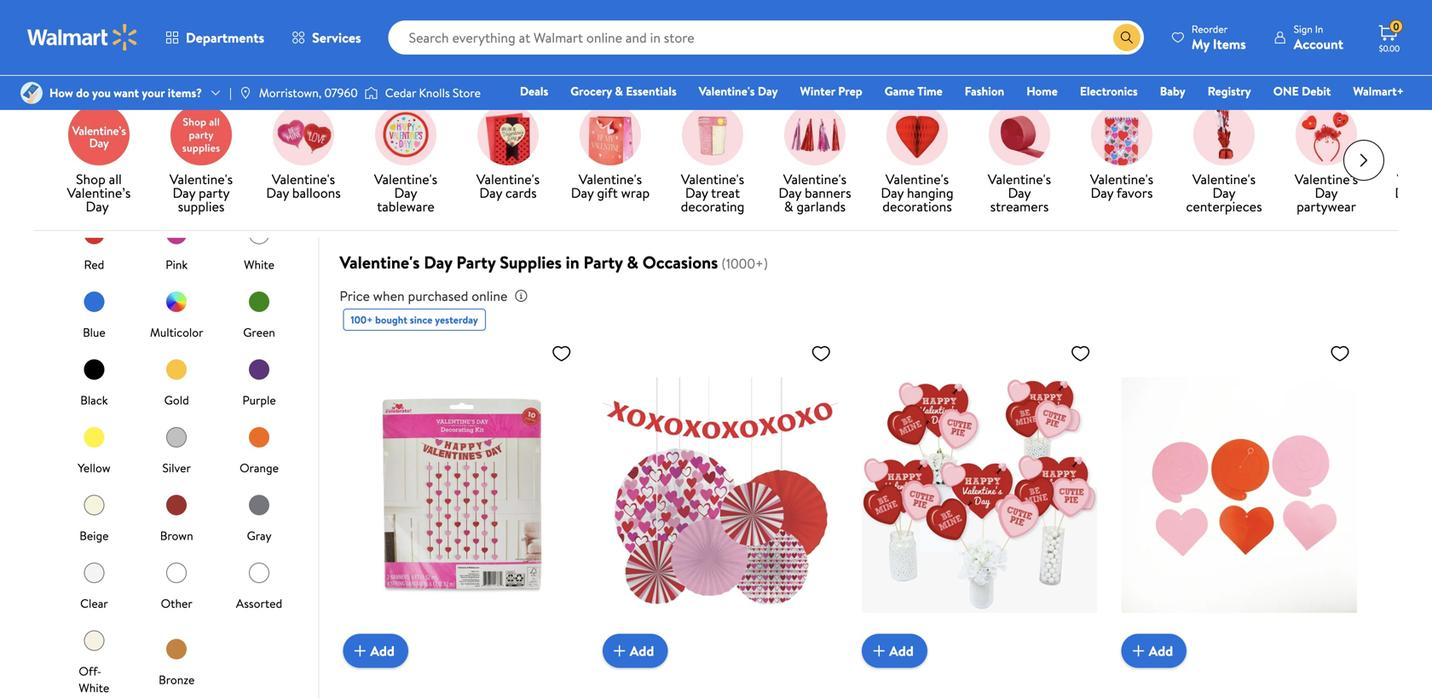 Task type: vqa. For each thing, say whether or not it's contained in the screenshot.
Gold
yes



Task type: describe. For each thing, give the bounding box(es) containing it.
gold
[[164, 392, 189, 408]]

valentine's day balloons image
[[273, 104, 334, 165]]

valentine's day party supplies link
[[157, 104, 246, 217]]

other
[[161, 595, 193, 612]]

fashion link
[[957, 82, 1012, 100]]

add to cart image for the big dot of happiness conversation hearts - valentine's day party centerpiece sticks - table toppers - set of 15 image
[[869, 641, 889, 661]]

day for treat
[[685, 183, 708, 202]]

add button for valentine's day red and pink happy valentine's day decoration kit, 10 pieces, by way to celebrate image
[[343, 634, 408, 668]]

2 vertical spatial &
[[627, 250, 639, 274]]

valentine's for hanging
[[886, 170, 949, 188]]

valentine's day treat decorating
[[681, 170, 745, 216]]

grocery & essentials
[[571, 83, 677, 99]]

sign in to add to favorites list, big dot of happiness conversation hearts - valentine's day party centerpiece sticks - table toppers - set of 15 image
[[1070, 343, 1091, 364]]

clear
[[80, 595, 108, 612]]

balloons
[[292, 183, 341, 202]]

valentine's day party supplies in party & occasions (1000+)
[[340, 250, 768, 274]]

gray button
[[244, 490, 275, 544]]

reorder
[[1192, 22, 1228, 36]]

0 horizontal spatial white
[[79, 680, 109, 696]]

valentine's
[[67, 183, 131, 202]]

valentine's day banners & garlands image
[[784, 104, 846, 165]]

yellow button
[[78, 422, 110, 476]]

partywear
[[1297, 197, 1356, 216]]

add to cart image for 3 paper danglers, way to celebrate, paper material, red and pink color, 5.8 inch image
[[1128, 641, 1149, 661]]

items?
[[168, 84, 202, 101]]

green button
[[243, 287, 275, 341]]

sign in to add to favorites list, valentine's day red and pink happy valentine's day decoration kit, 10 pieces, by way to celebrate image
[[551, 343, 572, 364]]

all
[[109, 170, 122, 188]]

sort and filter section element
[[34, 35, 1398, 90]]

valentine's day hanging decorations link
[[873, 104, 962, 217]]

walmart+ link
[[1346, 82, 1412, 100]]

how
[[49, 84, 73, 101]]

grocery
[[571, 83, 612, 99]]

beige button
[[79, 490, 109, 544]]

electronics link
[[1072, 82, 1146, 100]]

add to cart image for valentine's day red and pink happy valentine's day decoration kit, 10 pieces, by way to celebrate image
[[350, 641, 370, 661]]

color group
[[55, 212, 305, 699]]

registry
[[1208, 83, 1251, 99]]

black button
[[79, 354, 109, 408]]

occasions
[[643, 250, 718, 274]]

valentine's day centerpieces image
[[1194, 104, 1255, 165]]

valentine's day xoxo banner and paper fan decor kit by way to celebrate image
[[603, 336, 838, 655]]

valentine's day gift wrap
[[571, 170, 650, 202]]

silver button
[[161, 422, 192, 476]]

yesterday
[[435, 313, 478, 327]]

services button
[[278, 17, 375, 58]]

search icon image
[[1120, 31, 1134, 44]]

sign
[[1294, 22, 1313, 36]]

valentine's day banners & garlands
[[779, 170, 851, 216]]

valentine's for gift
[[579, 170, 642, 188]]

valentine's day red and pink happy valentine's day decoration kit, 10 pieces, by way to celebrate image
[[343, 336, 579, 655]]

valentine's for partywear
[[1295, 170, 1358, 188]]

day for partywear
[[1315, 183, 1338, 202]]

shop all valentine's day image
[[68, 104, 130, 165]]

valentine's for party
[[340, 250, 420, 274]]

add for valentine's day xoxo banner and paper fan decor kit by way to celebrate image
[[630, 642, 654, 660]]

valentine's day streamers image
[[989, 104, 1050, 165]]

essentials
[[626, 83, 677, 99]]

day left winter
[[758, 83, 778, 99]]

valentine's for favors
[[1090, 170, 1154, 188]]

0
[[1393, 19, 1400, 34]]

account
[[1294, 35, 1344, 53]]

add for 3 paper danglers, way to celebrate, paper material, red and pink color, 5.8 inch image
[[1149, 642, 1173, 660]]

black
[[80, 392, 108, 408]]

white button
[[244, 219, 275, 273]]

pink button
[[161, 219, 192, 273]]

valentine's day
[[699, 83, 778, 99]]

winter prep link
[[793, 82, 870, 100]]

1 party from the left
[[456, 250, 496, 274]]

valentine's day centerpieces
[[1186, 170, 1262, 216]]

baby link
[[1153, 82, 1193, 100]]

day for centerpieces
[[1213, 183, 1236, 202]]

valentine's day party supplies image
[[171, 104, 232, 165]]

valentine's for centerpieces
[[1193, 170, 1256, 188]]

brown
[[160, 527, 193, 544]]

cedar
[[385, 84, 416, 101]]

100+
[[351, 313, 373, 327]]

valentine's day tableware image
[[375, 104, 437, 165]]

add for valentine's day red and pink happy valentine's day decoration kit, 10 pieces, by way to celebrate image
[[370, 642, 395, 660]]

add button for 3 paper danglers, way to celebrate, paper material, red and pink color, 5.8 inch image
[[1122, 634, 1187, 668]]

deals
[[520, 83, 548, 99]]

add for the big dot of happiness conversation hearts - valentine's day party centerpiece sticks - table toppers - set of 15 image
[[889, 642, 914, 660]]

1 vertical spatial |
[[229, 84, 232, 101]]

purchased
[[408, 287, 468, 305]]

valentine's day banners & garlands link
[[771, 104, 859, 217]]

red button
[[79, 219, 109, 273]]

& inside valentine's day banners & garlands
[[784, 197, 793, 216]]

garlands
[[797, 197, 846, 216]]

winter
[[800, 83, 835, 99]]

baby
[[1160, 83, 1186, 99]]

day for banners
[[779, 183, 802, 202]]

valent link
[[1385, 104, 1432, 203]]

sign in to add to favorites list, valentine's day xoxo banner and paper fan decor kit by way to celebrate image
[[811, 343, 831, 364]]

in-
[[87, 54, 101, 70]]

cards
[[506, 183, 537, 202]]

valentine's for cards
[[477, 170, 540, 188]]

gray
[[247, 527, 272, 544]]

day for balloons
[[266, 183, 289, 202]]

valentine's day centerpieces link
[[1180, 104, 1269, 217]]

beige
[[80, 527, 109, 544]]

big dot of happiness conversation hearts - valentine's day party centerpiece sticks - table toppers - set of 15 image
[[862, 336, 1098, 655]]

valentine's for treat
[[681, 170, 744, 188]]

assorted button
[[236, 558, 282, 612]]

price when purchased online
[[340, 287, 508, 305]]

next slide for chipmodulewithimages list image
[[1344, 140, 1385, 181]]

valentine's day streamers link
[[975, 104, 1064, 217]]

store
[[101, 54, 128, 70]]

when
[[373, 287, 405, 305]]

valentine's day tableware link
[[361, 104, 450, 217]]

red
[[84, 256, 104, 273]]

valentine's day link
[[691, 82, 786, 100]]

departments
[[186, 28, 264, 47]]

(1000+)
[[722, 254, 768, 273]]

favors
[[1117, 183, 1153, 202]]

valentine's day favors link
[[1078, 104, 1166, 203]]

winter prep
[[800, 83, 863, 99]]



Task type: locate. For each thing, give the bounding box(es) containing it.
valentine's inside valentine's day treat decorating
[[681, 170, 744, 188]]

valentine's down valentine's day balloons image
[[272, 170, 335, 188]]

 image left morristown,
[[239, 86, 252, 100]]

valentine's day favors
[[1090, 170, 1154, 202]]

sort by |
[[1197, 53, 1249, 72]]

day left 'favors'
[[1091, 183, 1114, 202]]

1 horizontal spatial white
[[244, 256, 274, 273]]

add button for valentine's day xoxo banner and paper fan decor kit by way to celebrate image
[[603, 634, 668, 668]]

fashion
[[965, 83, 1004, 99]]

day down valentine's day tableware image
[[394, 183, 417, 202]]

day left hanging
[[881, 183, 904, 202]]

treat
[[711, 183, 740, 202]]

day inside valentine's day tableware
[[394, 183, 417, 202]]

$0.00
[[1379, 43, 1400, 54]]

valentine's up streamers
[[988, 170, 1051, 188]]

valentine's for party
[[170, 170, 233, 188]]

subscription button
[[502, 49, 617, 76]]

valentine's
[[699, 83, 755, 99], [170, 170, 233, 188], [272, 170, 335, 188], [374, 170, 437, 188], [477, 170, 540, 188], [579, 170, 642, 188], [681, 170, 744, 188], [783, 170, 847, 188], [886, 170, 949, 188], [988, 170, 1051, 188], [1090, 170, 1154, 188], [1193, 170, 1256, 188], [1295, 170, 1358, 188], [340, 250, 420, 274]]

0 horizontal spatial party
[[456, 250, 496, 274]]

orange
[[240, 460, 279, 476]]

valentine's day favors image
[[1091, 104, 1153, 165]]

4 add button from the left
[[1122, 634, 1187, 668]]

valentine's day hanging decorations
[[881, 170, 954, 216]]

valentine's inside "link"
[[1295, 170, 1358, 188]]

tableware
[[377, 197, 435, 216]]

& left garlands
[[784, 197, 793, 216]]

one debit link
[[1266, 82, 1339, 100]]

0 horizontal spatial  image
[[239, 86, 252, 100]]

day inside shop all valentine's day
[[86, 197, 109, 216]]

party right in
[[584, 250, 623, 274]]

0 vertical spatial &
[[615, 83, 623, 99]]

day up purchased
[[424, 250, 452, 274]]

valentine's for balloons
[[272, 170, 335, 188]]

white left bronze
[[79, 680, 109, 696]]

valentine's up the tableware on the left of page
[[374, 170, 437, 188]]

since
[[410, 313, 433, 327]]

valentine's for streamers
[[988, 170, 1051, 188]]

one debit
[[1274, 83, 1331, 99]]

day down valentine's day streamers image
[[1008, 183, 1031, 202]]

07960
[[324, 84, 358, 101]]

valentine's inside valentine's day centerpieces
[[1193, 170, 1256, 188]]

0 horizontal spatial add to cart image
[[350, 641, 370, 661]]

day inside the valentine's day partywear
[[1315, 183, 1338, 202]]

decorations
[[883, 197, 952, 216]]

day inside valentine's day hanging decorations
[[881, 183, 904, 202]]

1 vertical spatial white
[[79, 680, 109, 696]]

valentine's up "partywear"
[[1295, 170, 1358, 188]]

1 horizontal spatial add to cart image
[[1128, 641, 1149, 661]]

white up green button
[[244, 256, 274, 273]]

cedar knolls store
[[385, 84, 481, 101]]

| inside 'sort and filter section' element
[[1247, 53, 1249, 72]]

1 horizontal spatial &
[[627, 250, 639, 274]]

day down valentine's day centerpieces image
[[1213, 183, 1236, 202]]

day inside valentine's day cards
[[479, 183, 502, 202]]

by
[[1225, 53, 1240, 72]]

valentine's up centerpieces
[[1193, 170, 1256, 188]]

legal information image
[[514, 289, 528, 303]]

valentine's inside valentine's day gift wrap
[[579, 170, 642, 188]]

valent
[[1395, 170, 1432, 202]]

add to cart image for valentine's day xoxo banner and paper fan decor kit by way to celebrate image
[[609, 641, 630, 661]]

day for streamers
[[1008, 183, 1031, 202]]

 image
[[20, 82, 43, 104]]

1 add to cart image from the left
[[350, 641, 370, 661]]

silver
[[162, 460, 191, 476]]

1 add to cart image from the left
[[869, 641, 889, 661]]

& left occasions
[[627, 250, 639, 274]]

2 add from the left
[[630, 642, 654, 660]]

2 add to cart image from the left
[[609, 641, 630, 661]]

valentine's inside valentine's day banners & garlands
[[783, 170, 847, 188]]

|
[[1247, 53, 1249, 72], [229, 84, 232, 101]]

valentine's day treat decorating image
[[682, 104, 743, 165]]

Walmart Site-Wide search field
[[388, 20, 1144, 55]]

valentine's for banners
[[783, 170, 847, 188]]

day down shop
[[86, 197, 109, 216]]

0 vertical spatial white
[[244, 256, 274, 273]]

multicolor
[[150, 324, 203, 341]]

valentine's day partywear image
[[1296, 104, 1357, 165]]

home link
[[1019, 82, 1066, 100]]

2 party from the left
[[584, 250, 623, 274]]

valentine's inside valentine's day balloons
[[272, 170, 335, 188]]

day for party
[[424, 250, 452, 274]]

how do you want your items?
[[49, 84, 202, 101]]

3 add button from the left
[[862, 634, 927, 668]]

add to cart image
[[350, 641, 370, 661], [609, 641, 630, 661]]

day inside valentine's day banners & garlands
[[779, 183, 802, 202]]

1 horizontal spatial |
[[1247, 53, 1249, 72]]

day left gift
[[571, 183, 594, 202]]

2 add to cart image from the left
[[1128, 641, 1149, 661]]

day inside valentine's day treat decorating
[[685, 183, 708, 202]]

in-store
[[87, 54, 128, 70]]

valentine's day gift wrap link
[[566, 104, 655, 203]]

1 add from the left
[[370, 642, 395, 660]]

valentine's day cards image
[[477, 104, 539, 165]]

knolls
[[419, 84, 450, 101]]

valentine's for tableware
[[374, 170, 437, 188]]

your
[[142, 84, 165, 101]]

1 horizontal spatial party
[[584, 250, 623, 274]]

0 horizontal spatial &
[[615, 83, 623, 99]]

time
[[917, 83, 943, 99]]

brown button
[[160, 490, 193, 544]]

day inside valentine's day favors
[[1091, 183, 1114, 202]]

day inside valentine's day party supplies
[[173, 183, 195, 202]]

valentine's day partywear
[[1295, 170, 1358, 216]]

off- white button
[[79, 625, 109, 696]]

valentine's day treat decorating link
[[668, 104, 757, 217]]

home
[[1027, 83, 1058, 99]]

morristown,
[[259, 84, 322, 101]]

day left party
[[173, 183, 195, 202]]

| right by
[[1247, 53, 1249, 72]]

3 add from the left
[[889, 642, 914, 660]]

day left 'treat'
[[685, 183, 708, 202]]

grocery & essentials link
[[563, 82, 684, 100]]

registry link
[[1200, 82, 1259, 100]]

valentine's up decorations
[[886, 170, 949, 188]]

in
[[566, 250, 580, 274]]

add to cart image
[[869, 641, 889, 661], [1128, 641, 1149, 661]]

day for party
[[173, 183, 195, 202]]

valentine's inside valentine's day hanging decorations
[[886, 170, 949, 188]]

day for hanging
[[881, 183, 904, 202]]

party up online
[[456, 250, 496, 274]]

| right items?
[[229, 84, 232, 101]]

1 add button from the left
[[343, 634, 408, 668]]

in-store button
[[55, 49, 147, 76]]

 image left cedar
[[365, 84, 378, 101]]

blue
[[83, 324, 105, 341]]

day left cards
[[479, 183, 502, 202]]

off- white
[[79, 663, 109, 696]]

day inside valentine's day streamers
[[1008, 183, 1031, 202]]

valentine's up garlands
[[783, 170, 847, 188]]

valentine's up when
[[340, 250, 420, 274]]

centerpieces
[[1186, 197, 1262, 216]]

day left balloons
[[266, 183, 289, 202]]

valentine's day gift wrap image
[[580, 104, 641, 165]]

valentine's down valentine's day favors image
[[1090, 170, 1154, 188]]

& right grocery
[[615, 83, 623, 99]]

day for cards
[[479, 183, 502, 202]]

 image
[[365, 84, 378, 101], [239, 86, 252, 100]]

wrap
[[621, 183, 650, 202]]

day for favors
[[1091, 183, 1114, 202]]

walmart image
[[27, 24, 138, 51]]

valentine's up valentine's day treat decorating image at the top of page
[[699, 83, 755, 99]]

store
[[453, 84, 481, 101]]

walmart+
[[1353, 83, 1404, 99]]

game time
[[885, 83, 943, 99]]

valentine's down valentine's day gift wrap image
[[579, 170, 642, 188]]

1 vertical spatial &
[[784, 197, 793, 216]]

game
[[885, 83, 915, 99]]

valentine's day hanging decorations image
[[887, 104, 948, 165]]

valentine's down valentine's day cards image on the left top
[[477, 170, 540, 188]]

day inside valentine's day gift wrap
[[571, 183, 594, 202]]

day inside valentine's day balloons
[[266, 183, 289, 202]]

assorted
[[236, 595, 282, 612]]

orange button
[[240, 422, 279, 476]]

valentine's up supplies
[[170, 170, 233, 188]]

add button
[[343, 634, 408, 668], [603, 634, 668, 668], [862, 634, 927, 668], [1122, 634, 1187, 668]]

electronics
[[1080, 83, 1138, 99]]

0 horizontal spatial |
[[229, 84, 232, 101]]

2 horizontal spatial &
[[784, 197, 793, 216]]

my
[[1192, 35, 1210, 53]]

other button
[[161, 558, 193, 612]]

0 vertical spatial |
[[1247, 53, 1249, 72]]

&
[[615, 83, 623, 99], [784, 197, 793, 216], [627, 250, 639, 274]]

gold button
[[161, 354, 192, 408]]

day inside valentine's day centerpieces
[[1213, 183, 1236, 202]]

valentine's day balloons link
[[259, 104, 348, 203]]

 image for morristown, 07960
[[239, 86, 252, 100]]

1 horizontal spatial  image
[[365, 84, 378, 101]]

valentine's up decorating
[[681, 170, 744, 188]]

one
[[1274, 83, 1299, 99]]

valentine's day partywear link
[[1282, 104, 1371, 217]]

yellow
[[78, 460, 110, 476]]

hanging
[[907, 183, 954, 202]]

blue button
[[79, 287, 109, 341]]

in
[[1315, 22, 1323, 36]]

2 add button from the left
[[603, 634, 668, 668]]

valentine's day tableware
[[374, 170, 437, 216]]

game time link
[[877, 82, 950, 100]]

items
[[1213, 35, 1246, 53]]

day for tableware
[[394, 183, 417, 202]]

3 paper danglers, way to celebrate, paper material, red and pink color, 5.8 inch image
[[1122, 336, 1357, 655]]

1 horizontal spatial add to cart image
[[609, 641, 630, 661]]

0 horizontal spatial add to cart image
[[869, 641, 889, 661]]

sign in to add to favorites list, 3 paper danglers, way to celebrate, paper material, red and pink color, 5.8 inch image
[[1330, 343, 1350, 364]]

 image for cedar knolls store
[[365, 84, 378, 101]]

add button for the big dot of happiness conversation hearts - valentine's day party centerpiece sticks - table toppers - set of 15 image
[[862, 634, 927, 668]]

100+ bought since yesterday
[[351, 313, 478, 327]]

day down "valentine's day partywear" image
[[1315, 183, 1338, 202]]

Search search field
[[388, 20, 1144, 55]]

4 add from the left
[[1149, 642, 1173, 660]]

do
[[76, 84, 89, 101]]

valentine's day streamers
[[988, 170, 1051, 216]]

day
[[758, 83, 778, 99], [173, 183, 195, 202], [266, 183, 289, 202], [394, 183, 417, 202], [479, 183, 502, 202], [571, 183, 594, 202], [685, 183, 708, 202], [779, 183, 802, 202], [881, 183, 904, 202], [1008, 183, 1031, 202], [1091, 183, 1114, 202], [1213, 183, 1236, 202], [1315, 183, 1338, 202], [86, 197, 109, 216], [424, 250, 452, 274]]

online
[[472, 287, 508, 305]]

day for gift
[[571, 183, 594, 202]]

day left banners
[[779, 183, 802, 202]]

shop all valentine's day link
[[55, 104, 143, 217]]



